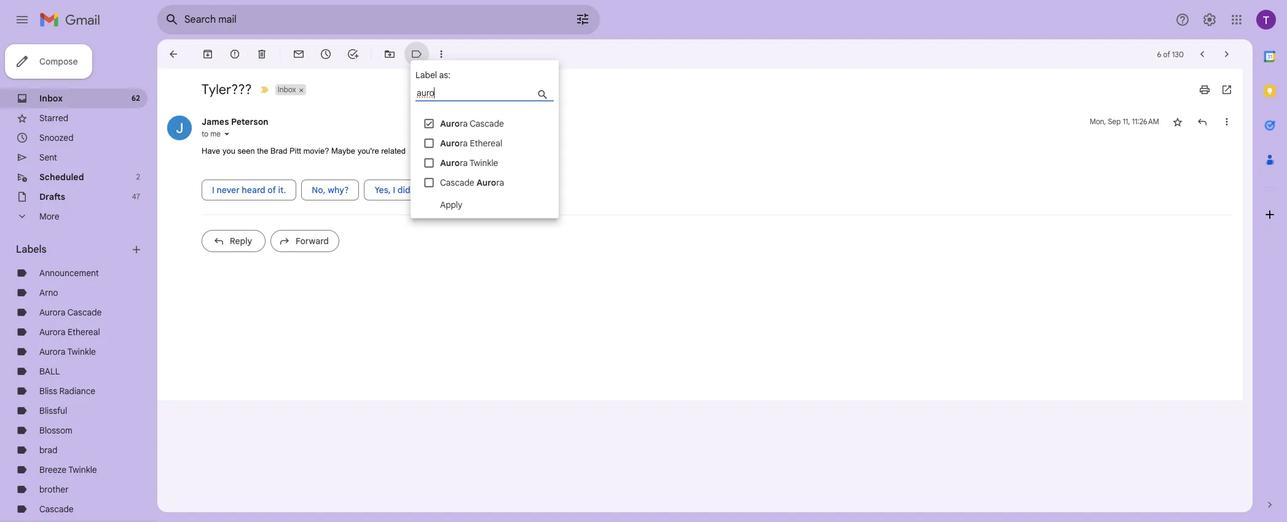 Task type: locate. For each thing, give the bounding box(es) containing it.
1 vertical spatial ethereal
[[68, 327, 100, 338]]

auro up auro ra ethereal
[[440, 118, 460, 129]]

11,
[[1124, 117, 1131, 126]]

gmail image
[[39, 7, 106, 32]]

aurora cascade link
[[39, 307, 102, 318]]

auro up auro ra twinkle at the left top
[[440, 138, 460, 149]]

have you seen the brad pitt movie? maybe you're related
[[202, 146, 406, 156]]

auro
[[440, 118, 460, 129], [440, 138, 460, 149], [440, 157, 460, 169], [477, 177, 497, 188]]

blissful
[[39, 405, 67, 416]]

forward link
[[271, 230, 340, 252]]

0 vertical spatial of
[[1164, 50, 1171, 59]]

i left "did."
[[393, 184, 396, 195]]

aurora ethereal
[[39, 327, 100, 338]]

of right 6
[[1164, 50, 1171, 59]]

ra down auro ra ethereal
[[460, 157, 468, 169]]

1 vertical spatial aurora
[[39, 327, 65, 338]]

brad link
[[39, 445, 57, 456]]

2 i from the left
[[393, 184, 396, 195]]

ra for ra ethereal
[[460, 138, 468, 149]]

aurora
[[39, 307, 65, 318], [39, 327, 65, 338], [39, 346, 65, 357]]

reply link
[[202, 230, 266, 252]]

compose button
[[5, 44, 93, 79]]

auro for ra twinkle
[[440, 157, 460, 169]]

inbox
[[278, 85, 296, 94], [39, 93, 63, 104]]

3 aurora from the top
[[39, 346, 65, 357]]

tab list
[[1254, 39, 1288, 478]]

i never heard of it. button
[[202, 179, 297, 200]]

to me
[[202, 129, 221, 138]]

130
[[1173, 50, 1185, 59]]

cascade down brother link
[[39, 504, 74, 515]]

47
[[132, 192, 140, 201]]

yes, i did. button
[[364, 179, 423, 200]]

ethereal down aurora cascade link
[[68, 327, 100, 338]]

auro for ra cascade
[[440, 118, 460, 129]]

maybe
[[332, 146, 356, 156]]

ethereal down auro ra cascade
[[470, 138, 503, 149]]

auro down auro ra ethereal
[[440, 157, 460, 169]]

1 vertical spatial twinkle
[[67, 346, 96, 357]]

of
[[1164, 50, 1171, 59], [268, 184, 276, 195]]

no,
[[312, 184, 326, 195]]

labels navigation
[[0, 39, 157, 522]]

ra
[[460, 118, 468, 129], [460, 138, 468, 149], [460, 157, 468, 169], [497, 177, 504, 188]]

aurora twinkle
[[39, 346, 96, 357]]

auro for ra ethereal
[[440, 138, 460, 149]]

ball link
[[39, 366, 60, 377]]

twinkle down aurora ethereal link
[[67, 346, 96, 357]]

aurora up ball
[[39, 346, 65, 357]]

inbox link
[[39, 93, 63, 104]]

james peterson
[[202, 116, 269, 127]]

radiance
[[59, 386, 95, 397]]

of left "it." at the top
[[268, 184, 276, 195]]

bliss
[[39, 386, 57, 397]]

Search mail text field
[[185, 14, 541, 26]]

drafts
[[39, 191, 65, 202]]

1 horizontal spatial inbox
[[278, 85, 296, 94]]

announcement link
[[39, 268, 99, 279]]

ra up auro ra twinkle at the left top
[[460, 138, 468, 149]]

arno
[[39, 287, 58, 298]]

0 vertical spatial aurora
[[39, 307, 65, 318]]

reply
[[230, 235, 252, 246]]

not starred image
[[1172, 116, 1185, 128]]

cascade up auro ra ethereal
[[470, 118, 504, 129]]

sent
[[39, 152, 57, 163]]

inbox for the inbox button
[[278, 85, 296, 94]]

delete image
[[256, 48, 268, 60]]

ra up auro ra ethereal
[[460, 118, 468, 129]]

more image
[[435, 48, 448, 60]]

inbox down mark as unread icon
[[278, 85, 296, 94]]

1 horizontal spatial i
[[393, 184, 396, 195]]

twinkle for aurora twinkle
[[67, 346, 96, 357]]

2 aurora from the top
[[39, 327, 65, 338]]

yes,
[[375, 184, 391, 195]]

bliss radiance link
[[39, 386, 95, 397]]

0 horizontal spatial ethereal
[[68, 327, 100, 338]]

cascade link
[[39, 504, 74, 515]]

arno link
[[39, 287, 58, 298]]

inbox up the starred
[[39, 93, 63, 104]]

cascade up aurora ethereal
[[67, 307, 102, 318]]

did.
[[398, 184, 413, 195]]

2
[[136, 172, 140, 181]]

archive image
[[202, 48, 214, 60]]

2 vertical spatial aurora
[[39, 346, 65, 357]]

ra for ra twinkle
[[460, 157, 468, 169]]

0 horizontal spatial inbox
[[39, 93, 63, 104]]

inbox inside labels navigation
[[39, 93, 63, 104]]

inbox inside button
[[278, 85, 296, 94]]

label as:
[[416, 70, 451, 81]]

show details image
[[223, 130, 231, 138]]

2 vertical spatial twinkle
[[68, 464, 97, 475]]

1 vertical spatial of
[[268, 184, 276, 195]]

ball
[[39, 366, 60, 377]]

main menu image
[[15, 12, 30, 27]]

report spam image
[[229, 48, 241, 60]]

None search field
[[157, 5, 600, 34]]

search mail image
[[161, 9, 183, 31]]

i
[[212, 184, 215, 195], [393, 184, 396, 195]]

twinkle right breeze
[[68, 464, 97, 475]]

mon,
[[1090, 117, 1107, 126]]

aurora cascade
[[39, 307, 102, 318]]

ethereal
[[470, 138, 503, 149], [68, 327, 100, 338]]

1 aurora from the top
[[39, 307, 65, 318]]

cascade
[[470, 118, 504, 129], [440, 177, 475, 188], [67, 307, 102, 318], [39, 504, 74, 515]]

0 vertical spatial ethereal
[[470, 138, 503, 149]]

announcement
[[39, 268, 99, 279]]

twinkle up the cascade auro ra on the left of the page
[[470, 157, 499, 169]]

it.
[[278, 184, 286, 195]]

breeze twinkle
[[39, 464, 97, 475]]

compose
[[39, 56, 78, 67]]

apply
[[440, 199, 463, 210]]

settings image
[[1203, 12, 1218, 27]]

newer image
[[1197, 48, 1209, 60]]

ra for ra cascade
[[460, 118, 468, 129]]

forward
[[296, 235, 329, 246]]

0 horizontal spatial i
[[212, 184, 215, 195]]

auro down auro ra twinkle at the left top
[[477, 177, 497, 188]]

ra down auro ra twinkle at the left top
[[497, 177, 504, 188]]

aurora down arno link
[[39, 307, 65, 318]]

aurora up aurora twinkle
[[39, 327, 65, 338]]

no, why?
[[312, 184, 349, 195]]

0 horizontal spatial of
[[268, 184, 276, 195]]

movie?
[[304, 146, 329, 156]]

i left never
[[212, 184, 215, 195]]

auro ra cascade
[[440, 118, 504, 129]]

twinkle
[[470, 157, 499, 169], [67, 346, 96, 357], [68, 464, 97, 475]]

62
[[132, 93, 140, 103]]

brother
[[39, 484, 69, 495]]

brother link
[[39, 484, 69, 495]]

twinkle for breeze twinkle
[[68, 464, 97, 475]]

snooze image
[[320, 48, 332, 60]]



Task type: vqa. For each thing, say whether or not it's contained in the screenshot.
topmost the Twinkle
yes



Task type: describe. For each thing, give the bounding box(es) containing it.
Not starred checkbox
[[1172, 116, 1185, 128]]

mon, sep 11, 11:26 am
[[1090, 117, 1160, 126]]

0 vertical spatial twinkle
[[470, 157, 499, 169]]

inbox for the inbox link
[[39, 93, 63, 104]]

breeze
[[39, 464, 67, 475]]

inbox button
[[275, 84, 297, 95]]

to
[[202, 129, 209, 138]]

blossom link
[[39, 425, 72, 436]]

as:
[[440, 70, 451, 81]]

starred link
[[39, 113, 68, 124]]

aurora for aurora twinkle
[[39, 346, 65, 357]]

james
[[202, 116, 229, 127]]

more button
[[0, 207, 148, 226]]

drafts link
[[39, 191, 65, 202]]

auro ra twinkle
[[440, 157, 499, 169]]

mark as unread image
[[293, 48, 305, 60]]

back to inbox image
[[167, 48, 180, 60]]

never
[[217, 184, 240, 195]]

aurora twinkle link
[[39, 346, 96, 357]]

seen
[[238, 146, 255, 156]]

the
[[257, 146, 268, 156]]

brad
[[271, 146, 288, 156]]

brad
[[39, 445, 57, 456]]

support image
[[1176, 12, 1191, 27]]

snoozed link
[[39, 132, 74, 143]]

no, why? button
[[302, 179, 359, 200]]

1 i from the left
[[212, 184, 215, 195]]

blissful link
[[39, 405, 67, 416]]

labels image
[[411, 48, 423, 60]]

auro ra ethereal
[[440, 138, 503, 149]]

yes, i did.
[[375, 184, 413, 195]]

why?
[[328, 184, 349, 195]]

labels heading
[[16, 244, 130, 256]]

aurora for aurora cascade
[[39, 307, 65, 318]]

sep
[[1109, 117, 1122, 126]]

labels
[[16, 244, 46, 256]]

cascade up "apply"
[[440, 177, 475, 188]]

advanced search options image
[[571, 7, 595, 31]]

snoozed
[[39, 132, 74, 143]]

starred
[[39, 113, 68, 124]]

you
[[223, 146, 236, 156]]

have
[[202, 146, 220, 156]]

me
[[210, 129, 221, 138]]

pitt
[[290, 146, 301, 156]]

sent link
[[39, 152, 57, 163]]

1 horizontal spatial ethereal
[[470, 138, 503, 149]]

ethereal inside labels navigation
[[68, 327, 100, 338]]

i never heard of it.
[[212, 184, 286, 195]]

6 of 130
[[1158, 50, 1185, 59]]

label
[[416, 70, 437, 81]]

more
[[39, 211, 59, 222]]

6
[[1158, 50, 1162, 59]]

11:26 am
[[1133, 117, 1160, 126]]

aurora for aurora ethereal
[[39, 327, 65, 338]]

bliss radiance
[[39, 386, 95, 397]]

peterson
[[231, 116, 269, 127]]

breeze twinkle link
[[39, 464, 97, 475]]

of inside button
[[268, 184, 276, 195]]

scheduled
[[39, 172, 84, 183]]

related
[[381, 146, 406, 156]]

add to tasks image
[[347, 48, 359, 60]]

mon, sep 11, 11:26 am cell
[[1090, 116, 1160, 128]]

tyler???
[[202, 81, 252, 98]]

cascade auro ra
[[440, 177, 504, 188]]

heard
[[242, 184, 266, 195]]

1 horizontal spatial of
[[1164, 50, 1171, 59]]

Label-as menu open text field
[[416, 86, 578, 101]]

scheduled link
[[39, 172, 84, 183]]

blossom
[[39, 425, 72, 436]]

you're
[[358, 146, 379, 156]]

move to image
[[384, 48, 396, 60]]

older image
[[1222, 48, 1234, 60]]

aurora ethereal link
[[39, 327, 100, 338]]



